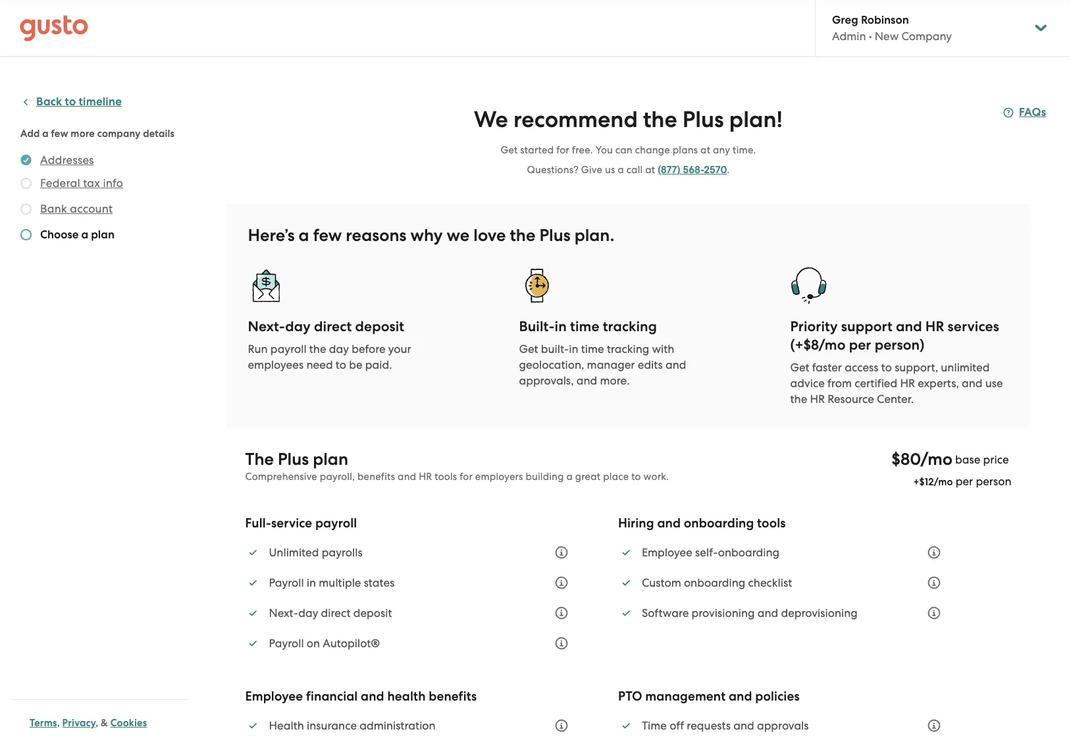 Task type: vqa. For each thing, say whether or not it's contained in the screenshot.
insurance
yes



Task type: describe. For each thing, give the bounding box(es) containing it.
get for built-in time tracking
[[519, 343, 539, 356]]

more
[[71, 128, 95, 140]]

financial
[[306, 689, 358, 704]]

0 vertical spatial next-
[[248, 318, 285, 335]]

self-
[[696, 546, 718, 559]]

run
[[248, 343, 268, 356]]

employers
[[475, 471, 523, 483]]

priority support and hr services (+$8/mo per person)
[[791, 318, 1000, 354]]

few for more
[[51, 128, 68, 140]]

list for hiring and onboarding tools
[[618, 538, 949, 628]]

a for add a few more company details
[[42, 128, 49, 140]]

full-service payroll
[[245, 516, 357, 531]]

add
[[20, 128, 40, 140]]

manager
[[587, 358, 635, 372]]

2 check image from the top
[[20, 229, 32, 240]]

to inside get faster access to support, unlimited advice from certified hr experts, and use the hr resource center.
[[882, 361, 892, 374]]

started
[[521, 144, 554, 156]]

you
[[596, 144, 613, 156]]

company
[[97, 128, 141, 140]]

privacy link
[[62, 717, 96, 729]]

be
[[349, 358, 363, 372]]

few for reasons
[[313, 225, 342, 246]]

in inside get built-in time tracking with geolocation, manager edits and approvals, and more.
[[569, 343, 579, 356]]

the plus plan comprehensive payroll, benefits and hr tools for employers building a great place to work.
[[245, 449, 669, 483]]

get faster access to support, unlimited advice from certified hr experts, and use the hr resource center.
[[791, 361, 1004, 406]]

time.
[[733, 144, 757, 156]]

base
[[956, 453, 981, 466]]

1 check image from the top
[[20, 178, 32, 189]]

&
[[101, 717, 108, 729]]

use
[[986, 377, 1004, 390]]

time off requests and approvals list
[[618, 712, 949, 746]]

support,
[[895, 361, 939, 374]]

any
[[713, 144, 731, 156]]

pto
[[618, 689, 643, 704]]

built-
[[541, 343, 569, 356]]

run payroll the day before your employees need to be paid.
[[248, 343, 412, 372]]

and inside the plus plan comprehensive payroll, benefits and hr tools for employers building a great place to work.
[[398, 471, 416, 483]]

unlimited
[[269, 546, 319, 559]]

get started for free. you can change plans at any time.
[[501, 144, 757, 156]]

hiring
[[618, 516, 655, 531]]

policies
[[756, 689, 800, 704]]

change
[[635, 144, 670, 156]]

0 vertical spatial direct
[[314, 318, 352, 335]]

/mo for 12
[[935, 476, 954, 488]]

and inside time off requests and approvals list
[[734, 719, 755, 733]]

time off requests and approvals
[[642, 719, 809, 733]]

a right us
[[618, 164, 624, 176]]

payroll inside run payroll the day before your employees need to be paid.
[[271, 343, 307, 356]]

payroll,
[[320, 471, 355, 483]]

payroll in multiple states
[[269, 576, 395, 590]]

hr inside the plus plan comprehensive payroll, benefits and hr tools for employers building a great place to work.
[[419, 471, 432, 483]]

love
[[474, 225, 506, 246]]

from
[[828, 377, 852, 390]]

geolocation,
[[519, 358, 585, 372]]

home image
[[20, 15, 88, 41]]

multiple
[[319, 576, 361, 590]]

more.
[[600, 374, 630, 387]]

terms
[[30, 717, 57, 729]]

unlimited payrolls
[[269, 546, 363, 559]]

1 horizontal spatial tools
[[757, 516, 786, 531]]

admin
[[833, 30, 867, 43]]

1 vertical spatial at
[[646, 164, 656, 176]]

.
[[728, 164, 730, 176]]

new
[[875, 30, 899, 43]]

resource
[[828, 393, 875, 406]]

software provisioning and deprovisioning
[[642, 607, 858, 620]]

+$
[[914, 476, 925, 488]]

the inside run payroll the day before your employees need to be paid.
[[309, 343, 326, 356]]

payroll on autopilot®
[[269, 637, 380, 650]]

experts,
[[918, 377, 960, 390]]

1 vertical spatial direct
[[321, 607, 351, 620]]

for inside the plus plan comprehensive payroll, benefits and hr tools for employers building a great place to work.
[[460, 471, 473, 483]]

questions? give us a call at (877) 568-2570 .
[[527, 164, 730, 176]]

tracking inside get built-in time tracking with geolocation, manager edits and approvals, and more.
[[607, 343, 650, 356]]

person
[[976, 475, 1012, 488]]

building
[[526, 471, 564, 483]]

health insurance administration list
[[245, 712, 576, 746]]

health
[[388, 689, 426, 704]]

payroll for payroll on autopilot®
[[269, 637, 304, 650]]

here's
[[248, 225, 295, 246]]

we
[[474, 106, 508, 133]]

paid.
[[365, 358, 392, 372]]

back
[[36, 95, 62, 109]]

provisioning
[[692, 607, 755, 620]]

circle check image
[[20, 152, 32, 168]]

benefits inside the plus plan comprehensive payroll, benefits and hr tools for employers building a great place to work.
[[358, 471, 395, 483]]

approvals
[[757, 719, 809, 733]]

get built-in time tracking with geolocation, manager edits and approvals, and more.
[[519, 343, 687, 387]]

great
[[576, 471, 601, 483]]

cookies button
[[111, 715, 147, 731]]

in for built-in time tracking
[[555, 318, 567, 335]]

insurance
[[307, 719, 357, 733]]

(877) 568-2570 link
[[658, 164, 728, 176]]

1 vertical spatial plus
[[540, 225, 571, 246]]

get for priority support and hr services (+$8/mo per person)
[[791, 361, 810, 374]]

to inside run payroll the day before your employees need to be paid.
[[336, 358, 346, 372]]

requests
[[687, 719, 731, 733]]

access
[[845, 361, 879, 374]]

(877)
[[658, 164, 681, 176]]

payrolls
[[322, 546, 363, 559]]

deprovisioning
[[782, 607, 858, 620]]

certified
[[855, 377, 898, 390]]

per inside priority support and hr services (+$8/mo per person)
[[849, 337, 872, 354]]

0 vertical spatial tracking
[[603, 318, 657, 335]]

add a few more company details
[[20, 128, 175, 140]]

onboarding for self-
[[718, 546, 780, 559]]

account
[[70, 202, 113, 215]]

built-in time tracking
[[519, 318, 657, 335]]

we recommend the plus plan!
[[474, 106, 783, 133]]

back to timeline
[[36, 95, 122, 109]]

need
[[307, 358, 333, 372]]

administration
[[360, 719, 436, 733]]

•
[[869, 30, 873, 43]]

employee self-onboarding
[[642, 546, 780, 559]]

bank account
[[40, 202, 113, 215]]

can
[[616, 144, 633, 156]]



Task type: locate. For each thing, give the bounding box(es) containing it.
payroll down unlimited
[[269, 576, 304, 590]]

addresses
[[40, 153, 94, 167]]

the
[[245, 449, 274, 470]]

payroll up employees
[[271, 343, 307, 356]]

next-day direct deposit inside list
[[269, 607, 392, 620]]

the up change
[[643, 106, 678, 133]]

health
[[269, 719, 304, 733]]

/mo up '12'
[[921, 449, 953, 470]]

1 horizontal spatial per
[[956, 475, 974, 488]]

software
[[642, 607, 689, 620]]

2570
[[704, 164, 728, 176]]

0 vertical spatial few
[[51, 128, 68, 140]]

tools inside the plus plan comprehensive payroll, benefits and hr tools for employers building a great place to work.
[[435, 471, 457, 483]]

list
[[245, 538, 576, 658], [618, 538, 949, 628]]

payroll for payroll in multiple states
[[269, 576, 304, 590]]

faqs
[[1020, 105, 1047, 119]]

the up need
[[309, 343, 326, 356]]

0 horizontal spatial plus
[[278, 449, 309, 470]]

time inside get built-in time tracking with geolocation, manager edits and approvals, and more.
[[581, 343, 604, 356]]

time up get built-in time tracking with geolocation, manager edits and approvals, and more.
[[570, 318, 600, 335]]

check image down check icon
[[20, 229, 32, 240]]

choose a plan
[[40, 228, 115, 242]]

tools
[[435, 471, 457, 483], [757, 516, 786, 531]]

2 payroll from the top
[[269, 637, 304, 650]]

1 vertical spatial deposit
[[354, 607, 392, 620]]

next-day direct deposit down payroll in multiple states
[[269, 607, 392, 620]]

a for here's a few reasons why we love the plus plan.
[[299, 225, 309, 246]]

2 list from the left
[[618, 538, 949, 628]]

2 vertical spatial onboarding
[[684, 576, 746, 590]]

privacy
[[62, 717, 96, 729]]

0 vertical spatial check image
[[20, 178, 32, 189]]

tracking up with
[[603, 318, 657, 335]]

time
[[642, 719, 667, 733]]

a right choose
[[81, 228, 88, 242]]

next-day direct deposit up run payroll the day before your employees need to be paid.
[[248, 318, 405, 335]]

to left work.
[[632, 471, 641, 483]]

0 vertical spatial per
[[849, 337, 872, 354]]

onboarding up employee self-onboarding at the right bottom of page
[[684, 516, 754, 531]]

direct up run payroll the day before your employees need to be paid.
[[314, 318, 352, 335]]

2 horizontal spatial get
[[791, 361, 810, 374]]

check image
[[20, 204, 32, 215]]

1 vertical spatial payroll
[[315, 516, 357, 531]]

payroll up 'payrolls'
[[315, 516, 357, 531]]

1 vertical spatial plan
[[313, 449, 348, 470]]

tools up checklist
[[757, 516, 786, 531]]

0 vertical spatial for
[[557, 144, 570, 156]]

12
[[925, 476, 935, 488]]

company
[[902, 30, 953, 43]]

0 horizontal spatial get
[[501, 144, 518, 156]]

the inside get faster access to support, unlimited advice from certified hr experts, and use the hr resource center.
[[791, 393, 808, 406]]

we
[[447, 225, 470, 246]]

plus
[[683, 106, 724, 133], [540, 225, 571, 246], [278, 449, 309, 470]]

per down support
[[849, 337, 872, 354]]

0 vertical spatial payroll
[[271, 343, 307, 356]]

a inside list
[[81, 228, 88, 242]]

pto management and policies
[[618, 689, 800, 704]]

onboarding up checklist
[[718, 546, 780, 559]]

few left more
[[51, 128, 68, 140]]

plan!
[[730, 106, 783, 133]]

1 vertical spatial onboarding
[[718, 546, 780, 559]]

place
[[604, 471, 629, 483]]

advice
[[791, 377, 825, 390]]

custom
[[642, 576, 682, 590]]

autopilot®
[[323, 637, 380, 650]]

a inside the plus plan comprehensive payroll, benefits and hr tools for employers building a great place to work.
[[567, 471, 573, 483]]

0 vertical spatial time
[[570, 318, 600, 335]]

1 horizontal spatial at
[[701, 144, 711, 156]]

next- up run at the left of the page
[[248, 318, 285, 335]]

0 horizontal spatial list
[[245, 538, 576, 658]]

get inside get built-in time tracking with geolocation, manager edits and approvals, and more.
[[519, 343, 539, 356]]

and inside get faster access to support, unlimited advice from certified hr experts, and use the hr resource center.
[[962, 377, 983, 390]]

/mo for 80
[[921, 449, 953, 470]]

hr inside priority support and hr services (+$8/mo per person)
[[926, 318, 945, 335]]

1 vertical spatial check image
[[20, 229, 32, 240]]

and inside priority support and hr services (+$8/mo per person)
[[896, 318, 923, 335]]

1 vertical spatial employee
[[245, 689, 303, 704]]

full-
[[245, 516, 271, 531]]

deposit
[[355, 318, 405, 335], [354, 607, 392, 620]]

at left any
[[701, 144, 711, 156]]

(+$8/mo
[[791, 337, 846, 354]]

plan for plus
[[313, 449, 348, 470]]

1 vertical spatial time
[[581, 343, 604, 356]]

few left reasons
[[313, 225, 342, 246]]

1 , from the left
[[57, 717, 60, 729]]

plan
[[91, 228, 115, 242], [313, 449, 348, 470]]

$
[[892, 449, 901, 470]]

0 vertical spatial deposit
[[355, 318, 405, 335]]

checklist
[[749, 576, 793, 590]]

to inside button
[[65, 95, 76, 109]]

get inside get faster access to support, unlimited advice from certified hr experts, and use the hr resource center.
[[791, 361, 810, 374]]

tax
[[83, 177, 100, 190]]

in left multiple in the bottom left of the page
[[307, 576, 316, 590]]

a right add
[[42, 128, 49, 140]]

price
[[984, 453, 1009, 466]]

per down base
[[956, 475, 974, 488]]

1 vertical spatial next-
[[269, 607, 299, 620]]

day up run payroll the day before your employees need to be paid.
[[285, 318, 311, 335]]

few
[[51, 128, 68, 140], [313, 225, 342, 246]]

robinson
[[862, 13, 909, 27]]

questions?
[[527, 164, 579, 176]]

employee financial and health benefits
[[245, 689, 477, 704]]

0 horizontal spatial benefits
[[358, 471, 395, 483]]

1 horizontal spatial list
[[618, 538, 949, 628]]

info
[[103, 177, 123, 190]]

next- inside list
[[269, 607, 299, 620]]

day up need
[[329, 343, 349, 356]]

day
[[285, 318, 311, 335], [329, 343, 349, 356], [299, 607, 318, 620]]

plan inside the plus plan comprehensive payroll, benefits and hr tools for employers building a great place to work.
[[313, 449, 348, 470]]

1 vertical spatial tools
[[757, 516, 786, 531]]

to left be
[[336, 358, 346, 372]]

custom onboarding checklist
[[642, 576, 793, 590]]

next- up payroll on autopilot®
[[269, 607, 299, 620]]

1 horizontal spatial in
[[555, 318, 567, 335]]

0 vertical spatial at
[[701, 144, 711, 156]]

why
[[411, 225, 443, 246]]

plan down 'account'
[[91, 228, 115, 242]]

2 horizontal spatial in
[[569, 343, 579, 356]]

plus left plan.
[[540, 225, 571, 246]]

list containing unlimited payrolls
[[245, 538, 576, 658]]

to right back at the left top
[[65, 95, 76, 109]]

addresses button
[[40, 152, 94, 168]]

list containing employee self-onboarding
[[618, 538, 949, 628]]

0 vertical spatial onboarding
[[684, 516, 754, 531]]

time down the built-in time tracking
[[581, 343, 604, 356]]

approvals,
[[519, 374, 574, 387]]

employees
[[248, 358, 304, 372]]

plan.
[[575, 225, 615, 246]]

with
[[652, 343, 675, 356]]

the
[[643, 106, 678, 133], [510, 225, 536, 246], [309, 343, 326, 356], [791, 393, 808, 406]]

1 payroll from the top
[[269, 576, 304, 590]]

the down the advice
[[791, 393, 808, 406]]

plan for a
[[91, 228, 115, 242]]

1 vertical spatial benefits
[[429, 689, 477, 704]]

tools left employers
[[435, 471, 457, 483]]

terms , privacy , & cookies
[[30, 717, 147, 729]]

a left great
[[567, 471, 573, 483]]

0 horizontal spatial tools
[[435, 471, 457, 483]]

onboarding for and
[[684, 516, 754, 531]]

1 horizontal spatial few
[[313, 225, 342, 246]]

in down the built-in time tracking
[[569, 343, 579, 356]]

day up on
[[299, 607, 318, 620]]

faster
[[813, 361, 842, 374]]

2 vertical spatial day
[[299, 607, 318, 620]]

0 horizontal spatial payroll
[[271, 343, 307, 356]]

free.
[[572, 144, 593, 156]]

work.
[[644, 471, 669, 483]]

plans
[[673, 144, 698, 156]]

list for full-service payroll
[[245, 538, 576, 658]]

in up built-
[[555, 318, 567, 335]]

employee
[[642, 546, 693, 559], [245, 689, 303, 704]]

your
[[389, 343, 412, 356]]

1 vertical spatial in
[[569, 343, 579, 356]]

call
[[627, 164, 643, 176]]

plan inside list
[[91, 228, 115, 242]]

1 horizontal spatial ,
[[96, 717, 98, 729]]

to up the certified
[[882, 361, 892, 374]]

1 vertical spatial get
[[519, 343, 539, 356]]

0 vertical spatial tools
[[435, 471, 457, 483]]

details
[[143, 128, 175, 140]]

0 vertical spatial plan
[[91, 228, 115, 242]]

1 horizontal spatial for
[[557, 144, 570, 156]]

employee for employee self-onboarding
[[642, 546, 693, 559]]

1 vertical spatial for
[[460, 471, 473, 483]]

in inside list
[[307, 576, 316, 590]]

direct down payroll in multiple states
[[321, 607, 351, 620]]

0 horizontal spatial per
[[849, 337, 872, 354]]

plus up the plans
[[683, 106, 724, 133]]

to
[[65, 95, 76, 109], [336, 358, 346, 372], [882, 361, 892, 374], [632, 471, 641, 483]]

1 list from the left
[[245, 538, 576, 658]]

0 vertical spatial day
[[285, 318, 311, 335]]

1 vertical spatial few
[[313, 225, 342, 246]]

tracking up manager
[[607, 343, 650, 356]]

choose
[[40, 228, 79, 242]]

benefits right health
[[429, 689, 477, 704]]

federal
[[40, 177, 80, 190]]

1 horizontal spatial get
[[519, 343, 539, 356]]

1 vertical spatial per
[[956, 475, 974, 488]]

1 vertical spatial tracking
[[607, 343, 650, 356]]

, left '&'
[[96, 717, 98, 729]]

plus up 'comprehensive'
[[278, 449, 309, 470]]

states
[[364, 576, 395, 590]]

comprehensive
[[245, 471, 317, 483]]

2 horizontal spatial plus
[[683, 106, 724, 133]]

0 vertical spatial employee
[[642, 546, 693, 559]]

2 vertical spatial in
[[307, 576, 316, 590]]

at right call
[[646, 164, 656, 176]]

1 horizontal spatial plan
[[313, 449, 348, 470]]

get down the built-
[[519, 343, 539, 356]]

direct
[[314, 318, 352, 335], [321, 607, 351, 620]]

employee for employee financial and health benefits
[[245, 689, 303, 704]]

/mo down $ 80 /mo base price
[[935, 476, 954, 488]]

1 horizontal spatial payroll
[[315, 516, 357, 531]]

0 vertical spatial next-day direct deposit
[[248, 318, 405, 335]]

2 vertical spatial get
[[791, 361, 810, 374]]

for left free.
[[557, 144, 570, 156]]

plus inside the plus plan comprehensive payroll, benefits and hr tools for employers building a great place to work.
[[278, 449, 309, 470]]

0 horizontal spatial ,
[[57, 717, 60, 729]]

to inside the plus plan comprehensive payroll, benefits and hr tools for employers building a great place to work.
[[632, 471, 641, 483]]

choose a plan list
[[20, 152, 182, 246]]

greg
[[833, 13, 859, 27]]

2 vertical spatial plus
[[278, 449, 309, 470]]

payroll left on
[[269, 637, 304, 650]]

1 vertical spatial day
[[329, 343, 349, 356]]

next-
[[248, 318, 285, 335], [269, 607, 299, 620]]

1 horizontal spatial benefits
[[429, 689, 477, 704]]

day inside run payroll the day before your employees need to be paid.
[[329, 343, 349, 356]]

services
[[948, 318, 1000, 335]]

/mo inside +$ 12 /mo per person
[[935, 476, 954, 488]]

2 , from the left
[[96, 717, 98, 729]]

federal tax info
[[40, 177, 123, 190]]

bank account button
[[40, 201, 113, 217]]

1 horizontal spatial plus
[[540, 225, 571, 246]]

a for choose a plan
[[81, 228, 88, 242]]

0 vertical spatial in
[[555, 318, 567, 335]]

1 vertical spatial next-day direct deposit
[[269, 607, 392, 620]]

0 vertical spatial payroll
[[269, 576, 304, 590]]

,
[[57, 717, 60, 729], [96, 717, 98, 729]]

0 horizontal spatial in
[[307, 576, 316, 590]]

plan up the payroll,
[[313, 449, 348, 470]]

0 horizontal spatial few
[[51, 128, 68, 140]]

greg robinson admin • new company
[[833, 13, 953, 43]]

0 horizontal spatial plan
[[91, 228, 115, 242]]

0 vertical spatial get
[[501, 144, 518, 156]]

0 horizontal spatial for
[[460, 471, 473, 483]]

terms link
[[30, 717, 57, 729]]

1 vertical spatial /mo
[[935, 476, 954, 488]]

0 horizontal spatial at
[[646, 164, 656, 176]]

center.
[[877, 393, 914, 406]]

in for payroll in multiple states
[[307, 576, 316, 590]]

priority
[[791, 318, 838, 335]]

get left started
[[501, 144, 518, 156]]

the right love
[[510, 225, 536, 246]]

0 horizontal spatial employee
[[245, 689, 303, 704]]

employee up health
[[245, 689, 303, 704]]

get up the advice
[[791, 361, 810, 374]]

before
[[352, 343, 386, 356]]

check image
[[20, 178, 32, 189], [20, 229, 32, 240]]

onboarding down employee self-onboarding at the right bottom of page
[[684, 576, 746, 590]]

1 horizontal spatial employee
[[642, 546, 693, 559]]

0 vertical spatial benefits
[[358, 471, 395, 483]]

management
[[646, 689, 726, 704]]

us
[[605, 164, 615, 176]]

0 vertical spatial plus
[[683, 106, 724, 133]]

check image down circle check icon
[[20, 178, 32, 189]]

1 vertical spatial payroll
[[269, 637, 304, 650]]

deposit down states
[[354, 607, 392, 620]]

benefits
[[358, 471, 395, 483], [429, 689, 477, 704]]

employee up custom in the right of the page
[[642, 546, 693, 559]]

, left privacy link
[[57, 717, 60, 729]]

0 vertical spatial /mo
[[921, 449, 953, 470]]

benefits right the payroll,
[[358, 471, 395, 483]]

a right here's
[[299, 225, 309, 246]]

for left employers
[[460, 471, 473, 483]]

deposit up before at the left
[[355, 318, 405, 335]]

on
[[307, 637, 320, 650]]



